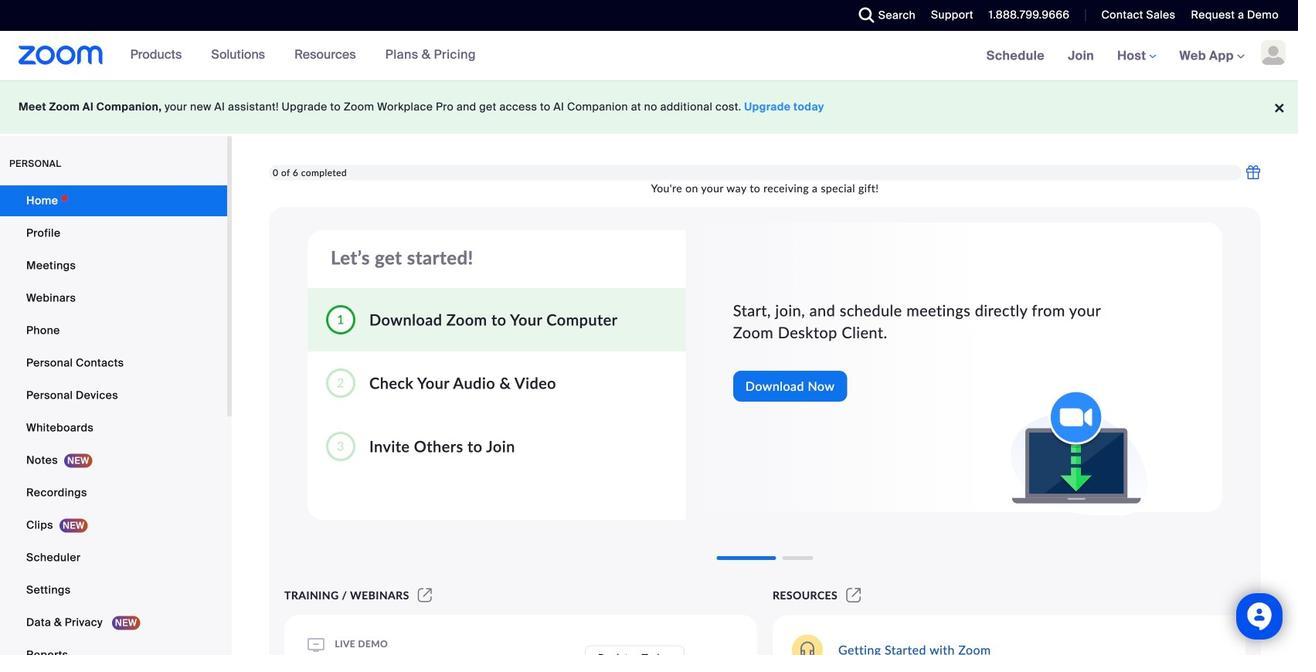 Task type: vqa. For each thing, say whether or not it's contained in the screenshot.
Close icon
no



Task type: locate. For each thing, give the bounding box(es) containing it.
1 horizontal spatial window new image
[[844, 589, 864, 602]]

banner
[[0, 31, 1298, 82]]

zoom logo image
[[19, 46, 103, 65]]

personal menu menu
[[0, 185, 227, 655]]

footer
[[0, 80, 1298, 134]]

window new image
[[415, 589, 434, 602], [844, 589, 864, 602]]

0 horizontal spatial window new image
[[415, 589, 434, 602]]

2 window new image from the left
[[844, 589, 864, 602]]



Task type: describe. For each thing, give the bounding box(es) containing it.
meetings navigation
[[975, 31, 1298, 82]]

profile picture image
[[1261, 40, 1286, 65]]

1 window new image from the left
[[415, 589, 434, 602]]

product information navigation
[[119, 31, 487, 80]]



